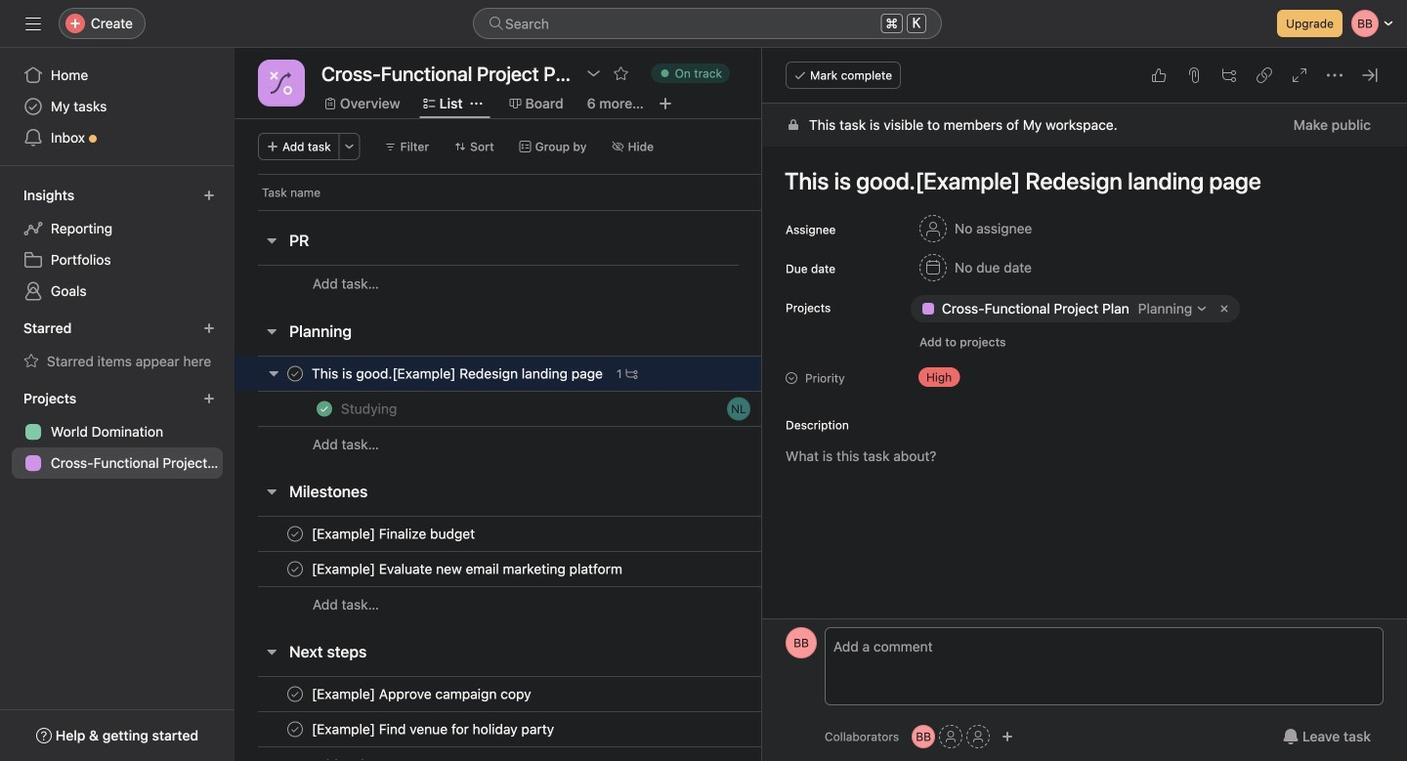 Task type: vqa. For each thing, say whether or not it's contained in the screenshot.
🤔
no



Task type: describe. For each thing, give the bounding box(es) containing it.
collapse task list for this group image for header milestones tree grid
[[264, 484, 280, 500]]

more actions image
[[344, 141, 356, 153]]

completed image
[[313, 397, 336, 421]]

line_and_symbols image
[[270, 71, 293, 95]]

[example] finalize budget cell
[[235, 516, 763, 552]]

tab actions image
[[471, 98, 483, 109]]

collapse subtask list for the task this is good.[example] redesign landing page image
[[266, 366, 282, 381]]

Completed checkbox
[[313, 397, 336, 421]]

mark complete checkbox for [example] find venue for holiday party cell
[[284, 683, 307, 706]]

mark complete image for mark complete option within [example] approve campaign copy cell
[[284, 683, 307, 706]]

task name text field for studying cell
[[337, 399, 403, 419]]

add tab image
[[658, 96, 674, 111]]

1 subtask image
[[626, 368, 638, 380]]

Search tasks, projects, and more text field
[[473, 8, 942, 39]]

collapse task list for this group image
[[264, 644, 280, 660]]

task name text field inside the this is good.[example] redesign landing page cell
[[308, 364, 609, 384]]

task name text field for mark complete checkbox in the [example] evaluate new email marketing platform cell
[[308, 560, 629, 579]]

new project or portfolio image
[[203, 393, 215, 405]]

remove image
[[1217, 301, 1233, 317]]

more actions for this task image
[[1328, 67, 1343, 83]]

mark complete checkbox inside the this is good.[example] redesign landing page cell
[[284, 362, 307, 386]]

projects element
[[0, 381, 235, 483]]

task name text field for mark complete option within [example] approve campaign copy cell
[[308, 685, 537, 704]]

header next steps tree grid
[[235, 677, 951, 762]]

this is good.[example] redesign landing page dialog
[[763, 48, 1408, 762]]

close details image
[[1363, 67, 1379, 83]]

task name text field for mark complete option within [example] find venue for holiday party cell
[[308, 720, 560, 740]]

mark complete checkbox inside [example] find venue for holiday party cell
[[284, 718, 307, 742]]

[example] approve campaign copy cell
[[235, 677, 763, 713]]

mark complete image
[[284, 718, 307, 742]]

mark complete image for mark complete option in [example] finalize budget cell
[[284, 523, 307, 546]]

starred element
[[0, 311, 235, 381]]

header milestones tree grid
[[235, 516, 951, 623]]

[example] evaluate new email marketing platform cell
[[235, 551, 763, 588]]

mark complete checkbox for [example] evaluate new email marketing platform cell
[[284, 523, 307, 546]]

full screen image
[[1292, 67, 1308, 83]]

add subtask image
[[1222, 67, 1238, 83]]



Task type: locate. For each thing, give the bounding box(es) containing it.
4 task name text field from the top
[[308, 720, 560, 740]]

add or remove collaborators image
[[1002, 731, 1014, 743]]

open user profile image
[[786, 628, 817, 659]]

mark complete image for mark complete checkbox in the [example] evaluate new email marketing platform cell
[[284, 558, 307, 581]]

row
[[235, 174, 835, 210], [258, 209, 763, 211], [235, 265, 951, 302], [235, 356, 951, 392], [235, 391, 951, 427], [235, 426, 951, 462], [235, 516, 951, 552], [235, 551, 951, 588], [235, 587, 951, 623], [235, 677, 951, 713], [235, 712, 951, 748], [235, 747, 951, 762]]

mark complete image inside [example] evaluate new email marketing platform cell
[[284, 558, 307, 581]]

3 collapse task list for this group image from the top
[[264, 484, 280, 500]]

2 mark complete checkbox from the top
[[284, 683, 307, 706]]

3 mark complete image from the top
[[284, 558, 307, 581]]

insights element
[[0, 178, 235, 311]]

0 vertical spatial task name text field
[[337, 399, 403, 419]]

mark complete image inside [example] approve campaign copy cell
[[284, 683, 307, 706]]

1 mark complete checkbox from the top
[[284, 523, 307, 546]]

task name text field up [example] find venue for holiday party cell
[[308, 685, 537, 704]]

task name text field inside studying cell
[[337, 399, 403, 419]]

show options image
[[586, 66, 602, 81]]

toggle assignee popover image
[[727, 397, 751, 421]]

0 likes. click to like this task image
[[1152, 67, 1167, 83]]

main content
[[763, 104, 1408, 762]]

studying cell
[[235, 391, 763, 427]]

mark complete checkbox inside [example] evaluate new email marketing platform cell
[[284, 558, 307, 581]]

1 vertical spatial mark complete checkbox
[[284, 558, 307, 581]]

1 collapse task list for this group image from the top
[[264, 233, 280, 248]]

None field
[[473, 8, 942, 39]]

task name text field inside [example] find venue for holiday party cell
[[308, 720, 560, 740]]

global element
[[0, 48, 235, 165]]

task name text field inside [example] evaluate new email marketing platform cell
[[308, 560, 629, 579]]

0 vertical spatial mark complete checkbox
[[284, 523, 307, 546]]

0 vertical spatial mark complete checkbox
[[284, 362, 307, 386]]

Mark complete checkbox
[[284, 523, 307, 546], [284, 683, 307, 706], [284, 718, 307, 742]]

1 mark complete image from the top
[[284, 362, 307, 386]]

add items to starred image
[[203, 323, 215, 334]]

Task name text field
[[337, 399, 403, 419], [308, 525, 481, 544]]

3 mark complete checkbox from the top
[[284, 718, 307, 742]]

Task name text field
[[308, 364, 609, 384], [308, 560, 629, 579], [308, 685, 537, 704], [308, 720, 560, 740]]

new insights image
[[203, 190, 215, 201]]

this is good.[example] redesign landing page cell
[[235, 356, 763, 392]]

mark complete image
[[284, 362, 307, 386], [284, 523, 307, 546], [284, 558, 307, 581], [284, 683, 307, 706]]

Mark complete checkbox
[[284, 362, 307, 386], [284, 558, 307, 581]]

2 collapse task list for this group image from the top
[[264, 324, 280, 339]]

header planning tree grid
[[235, 356, 951, 462]]

task name text field down [example] approve campaign copy cell
[[308, 720, 560, 740]]

Task Name text field
[[772, 158, 1384, 203]]

mark complete checkbox inside [example] approve campaign copy cell
[[284, 683, 307, 706]]

1 vertical spatial mark complete checkbox
[[284, 683, 307, 706]]

attachments: add a file to this task, this is good.[example] redesign landing page image
[[1187, 67, 1203, 83]]

2 vertical spatial collapse task list for this group image
[[264, 484, 280, 500]]

1 vertical spatial task name text field
[[308, 525, 481, 544]]

add to starred image
[[614, 66, 629, 81]]

2 vertical spatial mark complete checkbox
[[284, 718, 307, 742]]

task name text field for [example] finalize budget cell
[[308, 525, 481, 544]]

mark complete image inside [example] finalize budget cell
[[284, 523, 307, 546]]

4 mark complete image from the top
[[284, 683, 307, 706]]

[example] find venue for holiday party cell
[[235, 712, 763, 748]]

mark complete checkbox inside [example] finalize budget cell
[[284, 523, 307, 546]]

collapse task list for this group image for header planning tree grid
[[264, 324, 280, 339]]

3 task name text field from the top
[[308, 685, 537, 704]]

task name text field down [example] finalize budget cell
[[308, 560, 629, 579]]

None text field
[[317, 56, 576, 91]]

0 vertical spatial collapse task list for this group image
[[264, 233, 280, 248]]

1 vertical spatial collapse task list for this group image
[[264, 324, 280, 339]]

task name text field up studying cell
[[308, 364, 609, 384]]

hide sidebar image
[[25, 16, 41, 31]]

mark complete image for mark complete checkbox within the the this is good.[example] redesign landing page cell
[[284, 362, 307, 386]]

2 mark complete checkbox from the top
[[284, 558, 307, 581]]

copy task link image
[[1257, 67, 1273, 83]]

2 mark complete image from the top
[[284, 523, 307, 546]]

collapse task list for this group image
[[264, 233, 280, 248], [264, 324, 280, 339], [264, 484, 280, 500]]

task name text field inside [example] finalize budget cell
[[308, 525, 481, 544]]

add or remove collaborators image
[[912, 725, 936, 749]]

1 task name text field from the top
[[308, 364, 609, 384]]

2 task name text field from the top
[[308, 560, 629, 579]]

1 mark complete checkbox from the top
[[284, 362, 307, 386]]

task name text field inside [example] approve campaign copy cell
[[308, 685, 537, 704]]



